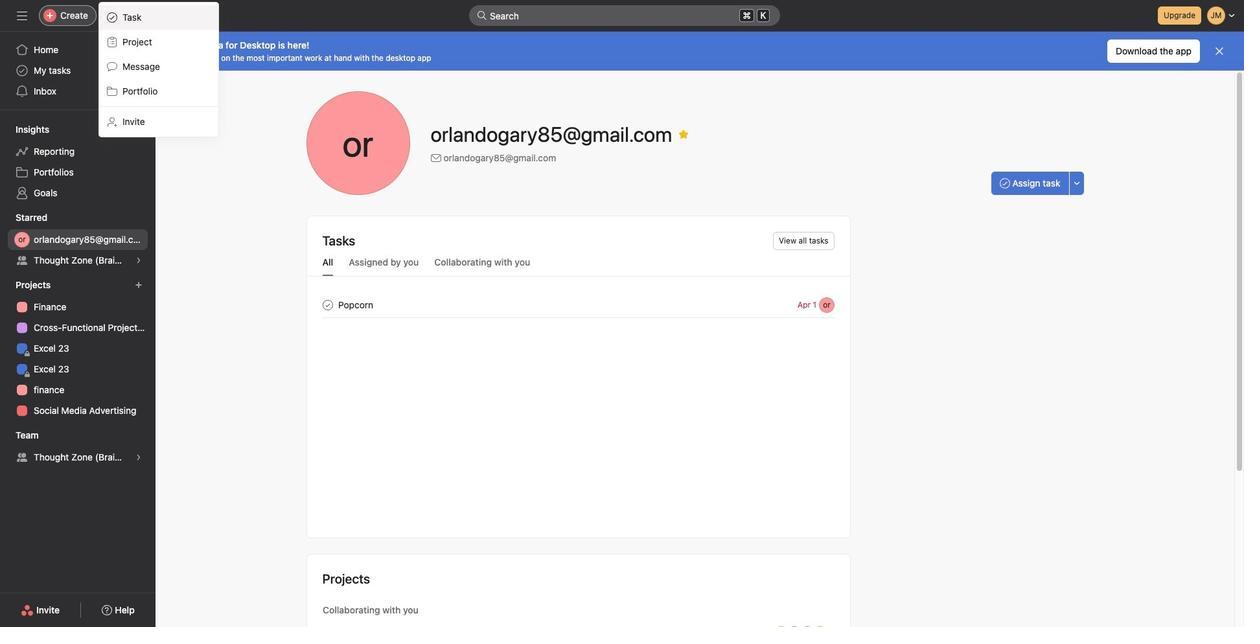 Task type: vqa. For each thing, say whether or not it's contained in the screenshot.
TAB ACTIONS icon
no



Task type: locate. For each thing, give the bounding box(es) containing it.
Search tasks, projects, and more text field
[[469, 5, 781, 26]]

list item
[[307, 292, 850, 318]]

mark complete image
[[320, 297, 335, 313]]

Mark complete checkbox
[[320, 297, 335, 313]]

menu item
[[99, 5, 218, 30]]

insights element
[[0, 118, 156, 206]]

projects element
[[0, 274, 156, 424]]

hide sidebar image
[[17, 10, 27, 21]]

None field
[[469, 5, 781, 26]]

global element
[[0, 32, 156, 110]]

tasks tabs tab list
[[307, 255, 850, 277]]



Task type: describe. For each thing, give the bounding box(es) containing it.
remove from starred image
[[679, 129, 689, 139]]

starred element
[[0, 206, 156, 274]]

toggle assignee popover image
[[819, 297, 835, 313]]

dismiss image
[[1215, 46, 1225, 56]]

new project or portfolio image
[[135, 281, 143, 289]]

prominent image
[[477, 10, 488, 21]]

see details, thought zone (brainstorm space) image
[[135, 454, 143, 462]]

see details, thought zone (brainstorm space) image
[[135, 257, 143, 264]]

teams element
[[0, 424, 156, 471]]



